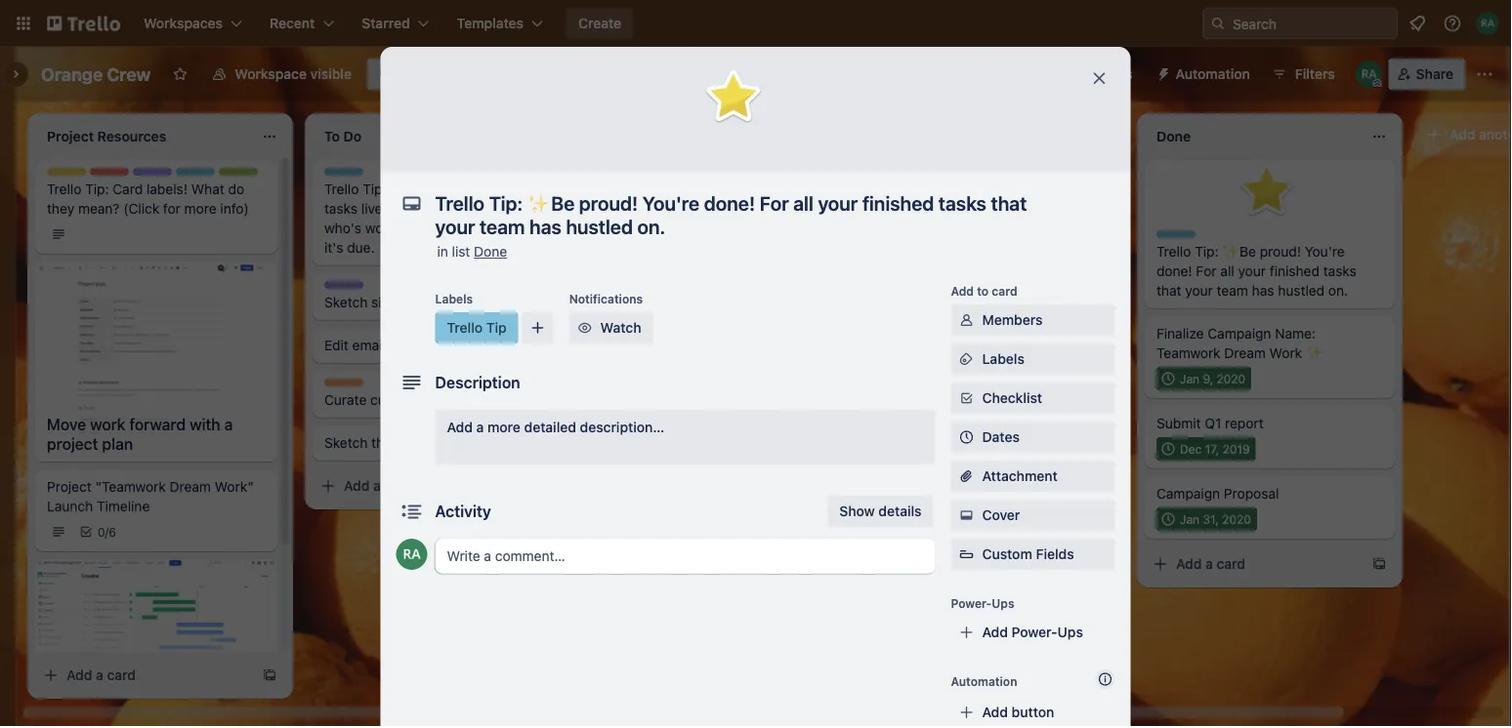 Task type: locate. For each thing, give the bounding box(es) containing it.
automation up add button
[[951, 675, 1017, 689]]

1 vertical spatial design
[[324, 282, 363, 296]]

jan inside checkbox
[[1180, 372, 1200, 386]]

1 vertical spatial ups
[[992, 597, 1015, 611]]

team inside "trello tip trello tip: ✨ be proud! you're done! for all your finished tasks that your team has hustled on."
[[1217, 283, 1248, 299]]

1 vertical spatial those
[[991, 334, 1026, 350]]

team
[[175, 169, 206, 183], [367, 282, 397, 296], [644, 306, 674, 319]]

1 horizontal spatial team
[[879, 373, 911, 389]]

0 vertical spatial sketch
[[324, 295, 368, 311]]

0 horizontal spatial power-ups
[[951, 597, 1015, 611]]

0 horizontal spatial more
[[184, 201, 217, 217]]

trello inside trello tip: card labels! what do they mean? (click for more info)
[[47, 181, 82, 197]]

list right customer
[[433, 392, 452, 408]]

trello tip halp
[[176, 169, 245, 183]]

1 vertical spatial campaign
[[1157, 486, 1220, 502]]

add button
[[982, 705, 1054, 721]]

tip: left 💬for
[[640, 181, 664, 197]]

0 horizontal spatial color: purple, title: "design team" element
[[133, 168, 206, 183]]

2 horizontal spatial power-
[[1061, 66, 1107, 82]]

activity
[[435, 503, 491, 521]]

tasks up awaiting
[[602, 201, 635, 217]]

color: sky, title: "trello tip" element for trello tip: 💬for those in-between tasks that are almost done but also awaiting one last step.
[[602, 168, 654, 183]]

0 horizontal spatial automation
[[951, 675, 1017, 689]]

tip: for trello tip: ✨ be proud! you're done! for all your finished tasks that your team has hustled on.
[[1195, 244, 1219, 260]]

sm image left cover
[[957, 506, 976, 526]]

ups up add power-ups
[[992, 597, 1015, 611]]

so
[[386, 201, 401, 217]]

email
[[352, 338, 386, 354]]

1 horizontal spatial tasks
[[602, 201, 635, 217]]

add inside add anoth button
[[1450, 127, 1476, 143]]

add a card
[[344, 478, 413, 494], [899, 541, 968, 557], [1176, 556, 1246, 572], [66, 668, 136, 684]]

submit q1 report link
[[1157, 414, 1383, 434]]

create
[[578, 15, 621, 31]]

1 horizontal spatial dream
[[1224, 345, 1266, 361]]

tip: up for
[[1195, 244, 1219, 260]]

1 horizontal spatial ruby anderson (rubyanderson7) image
[[1476, 12, 1500, 35]]

1 vertical spatial create from template… image
[[262, 668, 277, 684]]

automation button
[[1148, 59, 1262, 90]]

sm image for cover
[[957, 506, 976, 526]]

and
[[472, 220, 496, 236]]

your down the 'redtape-'
[[1067, 353, 1095, 369]]

0 vertical spatial are
[[667, 201, 687, 217]]

that up here.
[[964, 353, 988, 369]]

down
[[914, 373, 949, 389]]

tasks up who's
[[324, 201, 358, 217]]

31,
[[1203, 513, 1219, 527]]

tip: inside trello tip: splash those redtape- heavy issues that are slowing your team down here.
[[918, 334, 941, 350]]

that down done!
[[1157, 283, 1182, 299]]

a for create from template… icon for project "teamwork dream work" launch timeline
[[96, 668, 103, 684]]

1 horizontal spatial design
[[324, 282, 363, 296]]

team inside design team sketch site banner
[[367, 282, 397, 296]]

color: purple, title: "design team" element
[[133, 168, 206, 183], [324, 281, 397, 296], [602, 305, 674, 319]]

tasks inside trello tip trello tip: this is where assigned tasks live so that your team can see who's working on what and when it's due.
[[324, 201, 358, 217]]

✨
[[1222, 244, 1236, 260], [1306, 345, 1320, 361]]

color: purple, title: "design team" element up for at the left top
[[133, 168, 206, 183]]

sm image
[[1148, 59, 1176, 86], [957, 311, 976, 330], [575, 318, 595, 338], [957, 350, 976, 369]]

2 horizontal spatial design
[[602, 306, 641, 319]]

tip: for trello tip: 💬for those in-between tasks that are almost done but also awaiting one last step.
[[640, 181, 664, 197]]

launch
[[47, 499, 93, 515]]

tip for trello tip trello tip: 💬for those in-between tasks that are almost done but also awaiting one last step.
[[636, 169, 654, 183]]

drafts
[[389, 338, 427, 354]]

design for social
[[602, 306, 641, 319]]

halp
[[219, 169, 245, 183]]

color: purple, title: "design team" element for social media assets
[[602, 305, 674, 319]]

trello inside trello tip: splash those redtape- heavy issues that are slowing your team down here.
[[879, 334, 914, 350]]

details
[[879, 504, 922, 520]]

0
[[98, 526, 105, 539]]

1 horizontal spatial power-ups
[[1061, 66, 1133, 82]]

1 vertical spatial team
[[367, 282, 397, 296]]

design inside design team sketch site banner
[[324, 282, 363, 296]]

sm image inside labels link
[[957, 350, 976, 369]]

team left banner
[[367, 282, 397, 296]]

sm image inside automation button
[[1148, 59, 1176, 86]]

tip for trello tip trello tip: ✨ be proud! you're done! for all your finished tasks that your team has hustled on.
[[1191, 232, 1209, 245]]

jan inside checkbox
[[1180, 513, 1200, 527]]

tip
[[211, 169, 228, 183], [359, 169, 377, 183], [636, 169, 654, 183], [1191, 232, 1209, 245], [486, 320, 507, 336]]

2020 inside checkbox
[[1222, 513, 1251, 527]]

labels up trello tip
[[435, 292, 473, 306]]

issues
[[920, 353, 960, 369]]

create from template… image
[[1094, 541, 1110, 557]]

tasks up on.
[[1323, 263, 1357, 279]]

labels!
[[146, 181, 188, 197]]

campaign up jan 31, 2020 checkbox
[[1157, 486, 1220, 502]]

1 vertical spatial sketch
[[324, 435, 368, 451]]

2 vertical spatial ups
[[1058, 625, 1083, 641]]

tip: up mean?
[[85, 181, 109, 197]]

0 vertical spatial sm image
[[957, 389, 976, 408]]

trello for trello tip trello tip: this is where assigned tasks live so that your team can see who's working on what and when it's due.
[[324, 169, 356, 183]]

team down heavy
[[879, 373, 911, 389]]

color: purple, title: "design team" element up watch
[[602, 305, 674, 319]]

0 vertical spatial jan
[[1180, 372, 1200, 386]]

0 horizontal spatial team
[[465, 201, 497, 217]]

0 vertical spatial 2020
[[1217, 372, 1246, 386]]

ruby anderson (rubyanderson7) image
[[1476, 12, 1500, 35], [1356, 61, 1383, 88]]

tip:
[[85, 181, 109, 197], [363, 181, 386, 197], [640, 181, 664, 197], [1195, 244, 1219, 260], [918, 334, 941, 350]]

dreamy"
[[447, 435, 501, 451]]

2020 right the 31,
[[1222, 513, 1251, 527]]

where
[[434, 181, 473, 197]]

trello for trello tip halp
[[176, 169, 207, 183]]

2 vertical spatial power-
[[1012, 625, 1058, 641]]

team inside trello tip: splash those redtape- heavy issues that are slowing your team down here.
[[879, 373, 911, 389]]

1 vertical spatial are
[[992, 353, 1012, 369]]

more left detailed
[[488, 420, 521, 436]]

tip: inside the trello tip trello tip: 💬for those in-between tasks that are almost done but also awaiting one last step.
[[640, 181, 664, 197]]

0 vertical spatial ✨
[[1222, 244, 1236, 260]]

1 vertical spatial power-ups
[[951, 597, 1015, 611]]

1 horizontal spatial ✨
[[1306, 345, 1320, 361]]

add a card for create from template… icon for submit q1 report
[[1176, 556, 1246, 572]]

star or unstar board image
[[172, 66, 188, 82]]

tip: up issues
[[918, 334, 941, 350]]

finalize campaign name: teamwork dream work ✨
[[1157, 326, 1320, 361]]

automation down search icon
[[1176, 66, 1250, 82]]

share
[[1416, 66, 1454, 82]]

design inside "design team social media assets"
[[602, 306, 641, 319]]

1 vertical spatial more
[[488, 420, 521, 436]]

1 vertical spatial ruby anderson (rubyanderson7) image
[[1356, 61, 1383, 88]]

those up almost
[[706, 181, 741, 197]]

splash
[[945, 334, 987, 350]]

slowing
[[1016, 353, 1063, 369]]

sketch left the
[[324, 435, 368, 451]]

1 sm image from the top
[[957, 389, 976, 408]]

0 horizontal spatial are
[[667, 201, 687, 217]]

0 horizontal spatial those
[[706, 181, 741, 197]]

members link
[[951, 305, 1115, 336]]

labels
[[435, 292, 473, 306], [982, 351, 1025, 367]]

see
[[527, 201, 549, 217]]

1 horizontal spatial team
[[367, 282, 397, 296]]

sm image right power-ups button
[[1148, 59, 1176, 86]]

sketch inside design team sketch site banner
[[324, 295, 368, 311]]

0 vertical spatial power-ups
[[1061, 66, 1133, 82]]

your inside trello tip trello tip: this is where assigned tasks live so that your team can see who's working on what and when it's due.
[[433, 201, 461, 217]]

that inside trello tip: splash those redtape- heavy issues that are slowing your team down here.
[[964, 353, 988, 369]]

0 horizontal spatial team
[[175, 169, 206, 183]]

trello tip: splash those redtape- heavy issues that are slowing your team down here.
[[879, 334, 1095, 389]]

team right social
[[644, 306, 674, 319]]

ups left automation button
[[1107, 66, 1133, 82]]

"teamy
[[395, 435, 443, 451]]

0 vertical spatial color: purple, title: "design team" element
[[133, 168, 206, 183]]

edit
[[324, 338, 349, 354]]

1 horizontal spatial power-
[[1012, 625, 1058, 641]]

tip for trello tip halp
[[211, 169, 228, 183]]

0 horizontal spatial ruby anderson (rubyanderson7) image
[[1356, 61, 1383, 88]]

2020 for proposal
[[1222, 513, 1251, 527]]

2 vertical spatial design
[[602, 306, 641, 319]]

2 sm image from the top
[[957, 506, 976, 526]]

dec
[[1180, 443, 1202, 456]]

1 vertical spatial 2020
[[1222, 513, 1251, 527]]

add inside 'add button' button
[[982, 705, 1008, 721]]

0 horizontal spatial create from template… image
[[262, 668, 277, 684]]

add a card for create from template… image
[[899, 541, 968, 557]]

jan left the 31,
[[1180, 513, 1200, 527]]

sm image left social
[[575, 318, 595, 338]]

team inside "design team social media assets"
[[644, 306, 674, 319]]

2 vertical spatial team
[[879, 373, 911, 389]]

board image
[[379, 65, 395, 81]]

2 jan from the top
[[1180, 513, 1200, 527]]

trello for trello tip trello tip: 💬for those in-between tasks that are almost done but also awaiting one last step.
[[602, 169, 633, 183]]

team down all
[[1217, 283, 1248, 299]]

1 vertical spatial color: purple, title: "design team" element
[[324, 281, 397, 296]]

social
[[602, 318, 640, 334]]

jan for campaign
[[1180, 513, 1200, 527]]

0 horizontal spatial ✨
[[1222, 244, 1236, 260]]

ruby anderson (rubyanderson7) image right "open information menu" image
[[1476, 12, 1500, 35]]

color: sky, title: "trello tip" element
[[176, 168, 228, 183], [324, 168, 377, 183], [602, 168, 654, 183], [1157, 231, 1209, 245], [435, 313, 518, 344]]

1 horizontal spatial create from template… image
[[1372, 557, 1387, 572]]

0 vertical spatial design
[[133, 169, 172, 183]]

show menu image
[[1475, 64, 1495, 84]]

✨ down the name:
[[1306, 345, 1320, 361]]

0 horizontal spatial power-
[[951, 597, 992, 611]]

that down is
[[405, 201, 430, 217]]

color: yellow, title: "copy request" element
[[47, 168, 86, 176]]

1 vertical spatial automation
[[951, 675, 1017, 689]]

✨ left 'be'
[[1222, 244, 1236, 260]]

dream left work
[[1224, 345, 1266, 361]]

2 horizontal spatial team
[[644, 306, 674, 319]]

1 vertical spatial team
[[1217, 283, 1248, 299]]

0 vertical spatial more
[[184, 201, 217, 217]]

the
[[371, 435, 392, 451]]

1 horizontal spatial color: purple, title: "design team" element
[[324, 281, 397, 296]]

0 vertical spatial labels
[[435, 292, 473, 306]]

what
[[191, 181, 224, 197]]

create from template… image
[[1372, 557, 1387, 572], [262, 668, 277, 684]]

labels up the checklist
[[982, 351, 1025, 367]]

Jan 9, 2020 checkbox
[[1157, 367, 1252, 391]]

2 horizontal spatial team
[[1217, 283, 1248, 299]]

campaign
[[1208, 326, 1271, 342], [1157, 486, 1220, 502]]

more down what at the left top of page
[[184, 201, 217, 217]]

ruby anderson (rubyanderson7) image right filters
[[1356, 61, 1383, 88]]

sm image up splash
[[957, 311, 976, 330]]

heavy
[[879, 353, 916, 369]]

1 vertical spatial jan
[[1180, 513, 1200, 527]]

color: sky, title: "trello tip" element for trello tip: this is where assigned tasks live so that your team can see who's working on what and when it's due.
[[324, 168, 377, 183]]

0 vertical spatial create from template… image
[[1372, 557, 1387, 572]]

on.
[[1329, 283, 1348, 299]]

0 vertical spatial campaign
[[1208, 326, 1271, 342]]

list right in
[[452, 244, 470, 260]]

custom fields button
[[951, 545, 1115, 565]]

tasks for live
[[324, 201, 358, 217]]

sketch left site
[[324, 295, 368, 311]]

sm image for watch
[[575, 318, 595, 338]]

2020 inside checkbox
[[1217, 372, 1246, 386]]

when
[[500, 220, 533, 236]]

a
[[476, 420, 484, 436], [373, 478, 381, 494], [928, 541, 936, 557], [1206, 556, 1213, 572], [96, 668, 103, 684]]

sm image inside "checklist" link
[[957, 389, 976, 408]]

a for create from template… image
[[928, 541, 936, 557]]

sm image for checklist
[[957, 389, 976, 408]]

site
[[371, 295, 394, 311]]

team up for at the left top
[[175, 169, 206, 183]]

sm image down here.
[[957, 389, 976, 408]]

add power-ups
[[982, 625, 1083, 641]]

campaign down the has
[[1208, 326, 1271, 342]]

0 horizontal spatial tasks
[[324, 201, 358, 217]]

color: orange, title: "one more step" element
[[324, 379, 363, 387]]

2 vertical spatial color: purple, title: "design team" element
[[602, 305, 674, 319]]

0 horizontal spatial dream
[[169, 479, 211, 495]]

trello tip: card labels! what do they mean? (click for more info)
[[47, 181, 249, 217]]

1 horizontal spatial automation
[[1176, 66, 1250, 82]]

are left slowing
[[992, 353, 1012, 369]]

attachment button
[[951, 461, 1115, 492]]

0 / 6
[[98, 526, 116, 539]]

jan left 9,
[[1180, 372, 1200, 386]]

sm image inside watch button
[[575, 318, 595, 338]]

create from template… image for project "teamwork dream work" launch timeline
[[262, 668, 277, 684]]

color: purple, title: "design team" element down the due. on the left of the page
[[324, 281, 397, 296]]

0 vertical spatial ups
[[1107, 66, 1133, 82]]

automation inside automation button
[[1176, 66, 1250, 82]]

power- inside add power-ups link
[[1012, 625, 1058, 641]]

that up one
[[639, 201, 664, 217]]

1 vertical spatial labels
[[982, 351, 1025, 367]]

tip: inside "trello tip trello tip: ✨ be proud! you're done! for all your finished tasks that your team has hustled on."
[[1195, 244, 1219, 260]]

add a card button for create from template… image
[[868, 533, 1086, 565]]

tip: for trello tip: this is where assigned tasks live so that your team can see who's working on what and when it's due.
[[363, 181, 386, 197]]

sm image down splash
[[957, 350, 976, 369]]

it's
[[324, 240, 343, 256]]

tip: inside trello tip trello tip: this is where assigned tasks live so that your team can see who's working on what and when it's due.
[[363, 181, 386, 197]]

are down 💬for
[[667, 201, 687, 217]]

team for sketch
[[367, 282, 397, 296]]

tip inside "trello tip trello tip: ✨ be proud! you're done! for all your finished tasks that your team has hustled on."
[[1191, 232, 1209, 245]]

2 vertical spatial team
[[644, 306, 674, 319]]

jan 9, 2020
[[1180, 372, 1246, 386]]

tip inside trello tip trello tip: this is where assigned tasks live so that your team can see who's working on what and when it's due.
[[359, 169, 377, 183]]

None text field
[[425, 186, 1070, 244]]

orange crew
[[41, 64, 151, 85]]

but
[[772, 201, 793, 217]]

1 vertical spatial dream
[[169, 479, 211, 495]]

2 horizontal spatial color: purple, title: "design team" element
[[602, 305, 674, 319]]

budget approval
[[879, 498, 983, 514]]

ups down fields
[[1058, 625, 1083, 641]]

trello for trello tip
[[447, 320, 483, 336]]

2020 right 9,
[[1217, 372, 1246, 386]]

1 horizontal spatial ups
[[1058, 625, 1083, 641]]

your up what
[[433, 201, 461, 217]]

2 horizontal spatial ups
[[1107, 66, 1133, 82]]

0 vertical spatial team
[[175, 169, 206, 183]]

this
[[390, 181, 417, 197]]

add a more detailed description… link
[[435, 410, 935, 465]]

budget
[[879, 498, 925, 514]]

sm image inside cover link
[[957, 506, 976, 526]]

live
[[361, 201, 383, 217]]

tip: inside trello tip: card labels! what do they mean? (click for more info)
[[85, 181, 109, 197]]

2 horizontal spatial tasks
[[1323, 263, 1357, 279]]

1 sketch from the top
[[324, 295, 368, 311]]

sm image
[[957, 389, 976, 408], [957, 506, 976, 526]]

freelancer contracts
[[879, 455, 1009, 471]]

1 vertical spatial sm image
[[957, 506, 976, 526]]

detailed
[[524, 420, 576, 436]]

tip: up the live
[[363, 181, 386, 197]]

star image
[[703, 66, 765, 129]]

step.
[[711, 220, 742, 236]]

do
[[228, 181, 244, 197]]

0 vertical spatial team
[[465, 201, 497, 217]]

0 horizontal spatial ups
[[992, 597, 1015, 611]]

project
[[47, 479, 92, 495]]

1 jan from the top
[[1180, 372, 1200, 386]]

1 vertical spatial ✨
[[1306, 345, 1320, 361]]

working
[[365, 220, 415, 236]]

ups
[[1107, 66, 1133, 82], [992, 597, 1015, 611], [1058, 625, 1083, 641]]

0 vertical spatial those
[[706, 181, 741, 197]]

sm image inside members link
[[957, 311, 976, 330]]

watch button
[[569, 313, 653, 344]]

team up and in the top of the page
[[465, 201, 497, 217]]

tip inside the trello tip trello tip: 💬for those in-between tasks that are almost done but also awaiting one last step.
[[636, 169, 654, 183]]

2 sketch from the top
[[324, 435, 368, 451]]

assets
[[685, 318, 726, 334]]

0 vertical spatial power-
[[1061, 66, 1107, 82]]

0 vertical spatial dream
[[1224, 345, 1266, 361]]

✨ inside the finalize campaign name: teamwork dream work ✨
[[1306, 345, 1320, 361]]

1 horizontal spatial those
[[991, 334, 1026, 350]]

Write a comment text field
[[435, 539, 935, 574]]

a inside "link"
[[476, 420, 484, 436]]

1 horizontal spatial are
[[992, 353, 1012, 369]]

add a card for create from template… icon for project "teamwork dream work" launch timeline
[[66, 668, 136, 684]]

more inside "link"
[[488, 420, 521, 436]]

(click
[[123, 201, 159, 217]]

curate
[[324, 392, 367, 408]]

dream left work"
[[169, 479, 211, 495]]

tasks inside the trello tip trello tip: 💬for those in-between tasks that are almost done but also awaiting one last step.
[[602, 201, 635, 217]]

1 horizontal spatial more
[[488, 420, 521, 436]]

your down 'be'
[[1238, 263, 1266, 279]]

dec 17, 2019
[[1180, 443, 1250, 456]]

a for create from template… icon for submit q1 report
[[1206, 556, 1213, 572]]

dates button
[[951, 422, 1115, 453]]

sketch site banner link
[[324, 293, 551, 313]]

workspace visible button
[[200, 59, 363, 90]]

those down the members
[[991, 334, 1026, 350]]

0 vertical spatial automation
[[1176, 66, 1250, 82]]

done!
[[1157, 263, 1192, 279]]

share button
[[1389, 59, 1465, 90]]



Task type: vqa. For each thing, say whether or not it's contained in the screenshot.
'Lists' on the bottom of the page
no



Task type: describe. For each thing, give the bounding box(es) containing it.
font
[[505, 435, 533, 451]]

assigned
[[477, 181, 533, 197]]

team inside trello tip trello tip: this is where assigned tasks live so that your team can see who's working on what and when it's due.
[[465, 201, 497, 217]]

to
[[977, 284, 989, 298]]

color: red, title: "priority" element
[[90, 168, 131, 183]]

more inside trello tip: card labels! what do they mean? (click for more info)
[[184, 201, 217, 217]]

you're
[[1305, 244, 1345, 260]]

1 vertical spatial list
[[433, 392, 452, 408]]

tip for trello tip
[[486, 320, 507, 336]]

6
[[109, 526, 116, 539]]

add a card button for create from template… icon for submit q1 report
[[1145, 549, 1364, 580]]

name:
[[1275, 326, 1316, 342]]

trello tip: this is where assigned tasks live so that your team can see who's working on what and when it's due. link
[[324, 180, 551, 258]]

trello tip trello tip: ✨ be proud! you're done! for all your finished tasks that your team has hustled on.
[[1157, 232, 1357, 299]]

0 horizontal spatial labels
[[435, 292, 473, 306]]

open information menu image
[[1443, 14, 1462, 33]]

finished
[[1270, 263, 1320, 279]]

trello for trello tip: splash those redtape- heavy issues that are slowing your team down here.
[[879, 334, 914, 350]]

banner
[[398, 295, 442, 311]]

power-ups inside power-ups button
[[1061, 66, 1133, 82]]

add inside add power-ups link
[[982, 625, 1008, 641]]

work"
[[215, 479, 254, 495]]

0 vertical spatial ruby anderson (rubyanderson7) image
[[1476, 12, 1500, 35]]

visible
[[310, 66, 352, 82]]

design for sketch
[[324, 282, 363, 296]]

button
[[1012, 705, 1054, 721]]

0 horizontal spatial design
[[133, 169, 172, 183]]

campaign inside the finalize campaign name: teamwork dream work ✨
[[1208, 326, 1271, 342]]

2020 for campaign
[[1217, 372, 1246, 386]]

Dec 17, 2019 checkbox
[[1157, 438, 1256, 461]]

primary element
[[0, 0, 1511, 47]]

is
[[420, 181, 431, 197]]

2019
[[1223, 443, 1250, 456]]

your inside trello tip: splash those redtape- heavy issues that are slowing your team down here.
[[1067, 353, 1095, 369]]

freelancer
[[879, 455, 946, 471]]

they
[[47, 201, 74, 217]]

create button
[[567, 8, 633, 39]]

done
[[474, 244, 507, 260]]

dream inside the finalize campaign name: teamwork dream work ✨
[[1224, 345, 1266, 361]]

has
[[1252, 283, 1274, 299]]

show details link
[[828, 496, 933, 528]]

ups inside button
[[1107, 66, 1133, 82]]

trello tip: card labels! what do they mean? (click for more info) link
[[47, 180, 266, 219]]

project "teamwork dream work" launch timeline
[[47, 479, 254, 515]]

add inside the add a more detailed description… "link"
[[447, 420, 473, 436]]

cover link
[[951, 500, 1115, 531]]

between
[[762, 181, 816, 197]]

ruby anderson (rubyanderson7) image
[[396, 539, 427, 571]]

power- inside power-ups button
[[1061, 66, 1107, 82]]

0 notifications image
[[1406, 12, 1429, 35]]

team for social
[[644, 306, 674, 319]]

Search field
[[1226, 9, 1397, 38]]

1
[[903, 400, 908, 413]]

done
[[737, 201, 769, 217]]

project "teamwork dream work" launch timeline link
[[47, 478, 266, 517]]

filters
[[1295, 66, 1335, 82]]

dream inside project "teamwork dream work" launch timeline
[[169, 479, 211, 495]]

one
[[657, 220, 681, 236]]

add a card button for create from template… icon for project "teamwork dream work" launch timeline
[[35, 660, 254, 692]]

Board name text field
[[31, 59, 161, 90]]

hustled
[[1278, 283, 1325, 299]]

trello for trello tip: card labels! what do they mean? (click for more info)
[[47, 181, 82, 197]]

color: lime, title: "halp" element
[[219, 168, 258, 183]]

0 vertical spatial list
[[452, 244, 470, 260]]

your down for
[[1185, 283, 1213, 299]]

back to home image
[[47, 8, 120, 39]]

design team sketch site banner
[[324, 282, 442, 311]]

those inside trello tip: splash those redtape- heavy issues that are slowing your team down here.
[[991, 334, 1026, 350]]

1 vertical spatial power-
[[951, 597, 992, 611]]

be
[[1240, 244, 1256, 260]]

for
[[163, 201, 181, 217]]

tip for trello tip trello tip: this is where assigned tasks live so that your team can see who's working on what and when it's due.
[[359, 169, 377, 183]]

tasks for that
[[602, 201, 635, 217]]

campaign inside campaign proposal "link"
[[1157, 486, 1220, 502]]

for
[[1196, 263, 1217, 279]]

sm image for members
[[957, 311, 976, 330]]

color: sky, title: "trello tip" element for trello tip: ✨ be proud! you're done! for all your finished tasks that your team has hustled on.
[[1157, 231, 1209, 245]]

attachment
[[982, 468, 1058, 485]]

tasks inside "trello tip trello tip: ✨ be proud! you're done! for all your finished tasks that your team has hustled on."
[[1323, 263, 1357, 279]]

fields
[[1036, 547, 1074, 563]]

add power-ups link
[[951, 617, 1115, 649]]

trello for trello tip trello tip: ✨ be proud! you're done! for all your finished tasks that your team has hustled on.
[[1157, 232, 1188, 245]]

in
[[437, 244, 448, 260]]

sm image for labels
[[957, 350, 976, 369]]

trello tip trello tip: this is where assigned tasks live so that your team can see who's working on what and when it's due.
[[324, 169, 549, 256]]

proud!
[[1260, 244, 1301, 260]]

that inside trello tip trello tip: this is where assigned tasks live so that your team can see who's working on what and when it's due.
[[405, 201, 430, 217]]

filters button
[[1266, 59, 1341, 90]]

edit email drafts link
[[324, 336, 551, 356]]

that inside the trello tip trello tip: 💬for those in-between tasks that are almost done but also awaiting one last step.
[[639, 201, 664, 217]]

search image
[[1210, 16, 1226, 31]]

submit
[[1157, 416, 1201, 432]]

campaign proposal link
[[1157, 485, 1383, 504]]

create from template… image for submit q1 report
[[1372, 557, 1387, 572]]

watch
[[600, 320, 641, 336]]

those inside the trello tip trello tip: 💬for those in-between tasks that are almost done but also awaiting one last step.
[[706, 181, 741, 197]]

curate customer list link
[[324, 391, 551, 410]]

jan 31, 2020
[[1180, 513, 1251, 527]]

edit email drafts
[[324, 338, 427, 354]]

dates
[[982, 429, 1020, 445]]

✨ inside "trello tip trello tip: ✨ be proud! you're done! for all your finished tasks that your team has hustled on."
[[1222, 244, 1236, 260]]

sketch the "teamy dreamy" font
[[324, 435, 533, 451]]

are inside the trello tip trello tip: 💬for those in-between tasks that are almost done but also awaiting one last step.
[[667, 201, 687, 217]]

trello tip: splash those redtape- heavy issues that are slowing your team down here. link
[[879, 332, 1106, 391]]

contracts
[[950, 455, 1009, 471]]

trello tip
[[447, 320, 507, 336]]

show
[[840, 504, 875, 520]]

card
[[113, 181, 143, 197]]

what
[[438, 220, 469, 236]]

cover
[[982, 508, 1020, 524]]

design team social media assets
[[602, 306, 726, 334]]

notifications
[[569, 292, 643, 306]]

sm image for automation
[[1148, 59, 1176, 86]]

Jan 31, 2020 checkbox
[[1157, 508, 1257, 531]]

q1
[[1205, 416, 1221, 432]]

17,
[[1205, 443, 1220, 456]]

finalize
[[1157, 326, 1204, 342]]

priority
[[90, 169, 131, 183]]

jan for finalize
[[1180, 372, 1200, 386]]

that inside "trello tip trello tip: ✨ be proud! you're done! for all your finished tasks that your team has hustled on."
[[1157, 283, 1182, 299]]

add anoth
[[1450, 127, 1511, 143]]

freelancer contracts link
[[879, 453, 1106, 473]]

orange
[[41, 64, 103, 85]]

trello tip: 💬for those in-between tasks that are almost done but also awaiting one last step. link
[[602, 180, 828, 238]]

add anoth button
[[1415, 113, 1511, 156]]

labels link
[[951, 344, 1115, 375]]

💬for
[[668, 181, 702, 197]]

members
[[982, 312, 1043, 328]]

custom fields
[[982, 547, 1074, 563]]

finalize campaign name: teamwork dream work ✨ link
[[1157, 324, 1383, 363]]

media
[[643, 318, 682, 334]]

submit q1 report
[[1157, 416, 1264, 432]]

/
[[105, 526, 109, 539]]

color: purple, title: "design team" element for sketch site banner
[[324, 281, 397, 296]]

are inside trello tip: splash those redtape- heavy issues that are slowing your team down here.
[[992, 353, 1012, 369]]

report
[[1225, 416, 1264, 432]]

1 horizontal spatial labels
[[982, 351, 1025, 367]]



